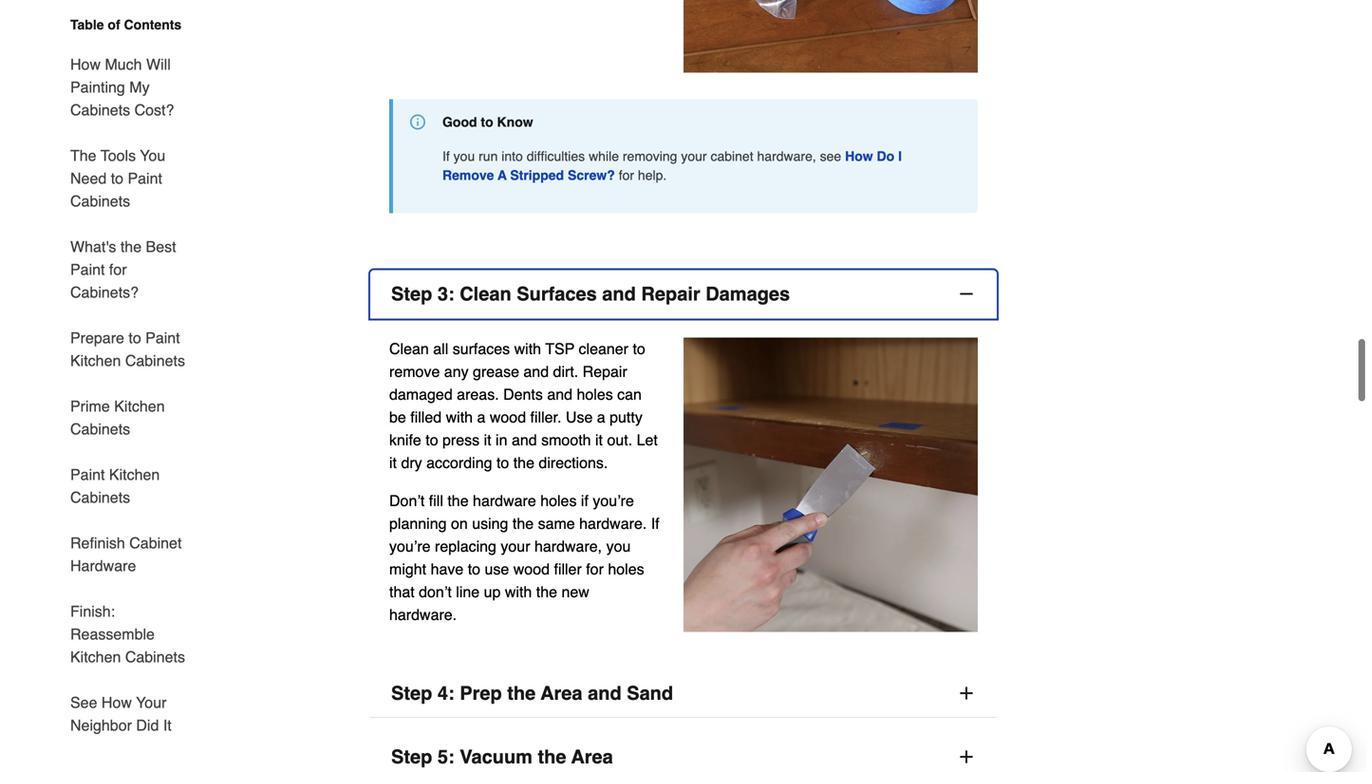 Task type: describe. For each thing, give the bounding box(es) containing it.
out.
[[607, 431, 633, 449]]

cabinets inside finish: reassemble kitchen cabinets
[[125, 648, 185, 666]]

step 4: prep the area and sand
[[391, 683, 674, 704]]

cabinets inside how much will painting my cabinets cost?
[[70, 101, 130, 119]]

same
[[538, 515, 575, 532]]

clean inside step 3: clean surfaces and repair damages button
[[460, 283, 512, 305]]

info image
[[410, 114, 426, 129]]

1 vertical spatial holes
[[541, 492, 577, 509]]

2 horizontal spatial it
[[596, 431, 603, 449]]

removing
[[623, 148, 678, 164]]

the inside "clean all surfaces with tsp cleaner to remove any grease and dirt. repair damaged areas. dents and holes can be filled with a wood filler. use a putty knife to press it in and smooth it out. let it dry according to the directions."
[[514, 454, 535, 471]]

and up dents
[[524, 363, 549, 380]]

help.
[[638, 167, 667, 183]]

on
[[451, 515, 468, 532]]

1 horizontal spatial it
[[484, 431, 492, 449]]

to right cleaner
[[633, 340, 646, 357]]

for inside what's the best paint for cabinets?
[[109, 261, 127, 278]]

let
[[637, 431, 658, 449]]

your inside don't fill the hardware holes if you're planning on using the same hardware. if you're replacing your hardware, you might have to use wood filler for holes that don't line up with the new hardware.
[[501, 537, 530, 555]]

have
[[431, 560, 464, 578]]

0 vertical spatial with
[[514, 340, 541, 357]]

surfaces
[[453, 340, 510, 357]]

of
[[108, 17, 120, 32]]

2 a from the left
[[597, 408, 606, 426]]

use
[[566, 408, 593, 426]]

don't
[[419, 583, 452, 601]]

what's the best paint for cabinets?
[[70, 238, 176, 301]]

run
[[479, 148, 498, 164]]

refinish cabinet hardware link
[[70, 520, 198, 589]]

clean all surfaces with tsp cleaner to remove any grease and dirt. repair damaged areas. dents and holes can be filled with a wood filler. use a putty knife to press it in and smooth it out. let it dry according to the directions.
[[389, 340, 658, 471]]

3:
[[438, 283, 455, 305]]

step 3: clean surfaces and repair damages button
[[370, 270, 997, 318]]

to down the filled
[[426, 431, 438, 449]]

smooth
[[541, 431, 591, 449]]

dents
[[503, 385, 543, 403]]

the tools you need to paint cabinets
[[70, 147, 165, 210]]

i
[[899, 148, 902, 164]]

table of contents
[[70, 17, 182, 32]]

cabinets inside the prepare to paint kitchen cabinets
[[125, 352, 185, 369]]

planning
[[389, 515, 447, 532]]

how for much
[[70, 56, 101, 73]]

a person repairing cabinets with wood filler. image
[[684, 337, 978, 632]]

paint inside the tools you need to paint cabinets
[[128, 170, 162, 187]]

putty
[[610, 408, 643, 426]]

grease
[[473, 363, 519, 380]]

0 vertical spatial hardware.
[[579, 515, 647, 532]]

wood for in
[[490, 408, 526, 426]]

will
[[146, 56, 171, 73]]

know
[[497, 114, 533, 129]]

difficulties
[[527, 148, 585, 164]]

any
[[444, 363, 469, 380]]

plus image
[[957, 684, 976, 703]]

the
[[70, 147, 96, 164]]

1 vertical spatial with
[[446, 408, 473, 426]]

a
[[498, 167, 507, 183]]

2 vertical spatial holes
[[608, 560, 645, 578]]

need
[[70, 170, 107, 187]]

good
[[443, 114, 477, 129]]

for help.
[[615, 167, 667, 183]]

prepare
[[70, 329, 124, 347]]

to inside the prepare to paint kitchen cabinets
[[129, 329, 141, 347]]

paint kitchen cabinets link
[[70, 452, 198, 520]]

your
[[136, 694, 167, 711]]

up
[[484, 583, 501, 601]]

hardware
[[473, 492, 536, 509]]

how much will painting my cabinets cost? link
[[70, 42, 198, 133]]

directions.
[[539, 454, 608, 471]]

see
[[70, 694, 97, 711]]

area for vacuum
[[571, 746, 613, 768]]

the inside what's the best paint for cabinets?
[[120, 238, 142, 255]]

and inside button
[[602, 283, 636, 305]]

0 vertical spatial you
[[454, 148, 475, 164]]

new
[[562, 583, 590, 601]]

kitchen inside paint kitchen cabinets
[[109, 466, 160, 483]]

to right good
[[481, 114, 494, 129]]

to inside the tools you need to paint cabinets
[[111, 170, 124, 187]]

the right fill
[[448, 492, 469, 509]]

paint kitchen cabinets
[[70, 466, 160, 506]]

the right vacuum
[[538, 746, 567, 768]]

step for step 5: vacuum the area
[[391, 746, 432, 768]]

don't
[[389, 492, 425, 509]]

refinish cabinet hardware
[[70, 534, 182, 575]]

0 horizontal spatial it
[[389, 454, 397, 471]]

vacuum
[[460, 746, 533, 768]]

step 5: vacuum the area
[[391, 746, 613, 768]]

tsp
[[546, 340, 575, 357]]

cabinets inside prime kitchen cabinets
[[70, 420, 130, 438]]

dirt.
[[553, 363, 579, 380]]

finish: reassemble kitchen cabinets
[[70, 603, 185, 666]]

my
[[129, 78, 150, 96]]

if you run into difficulties while removing your cabinet hardware, see
[[443, 148, 845, 164]]

cost?
[[134, 101, 174, 119]]

much
[[105, 56, 142, 73]]

neighbor
[[70, 717, 132, 734]]

contents
[[124, 17, 182, 32]]

area for prep
[[541, 683, 583, 704]]

replacing
[[435, 537, 497, 555]]



Task type: locate. For each thing, give the bounding box(es) containing it.
did
[[136, 717, 159, 734]]

with left tsp
[[514, 340, 541, 357]]

the up the hardware
[[514, 454, 535, 471]]

area right prep
[[541, 683, 583, 704]]

0 horizontal spatial repair
[[583, 363, 628, 380]]

0 vertical spatial how
[[70, 56, 101, 73]]

0 vertical spatial wood
[[490, 408, 526, 426]]

be
[[389, 408, 406, 426]]

a down areas.
[[477, 408, 486, 426]]

table
[[70, 17, 104, 32]]

1 vertical spatial clean
[[389, 340, 429, 357]]

sand
[[627, 683, 674, 704]]

0 horizontal spatial you're
[[389, 537, 431, 555]]

wood for the
[[514, 560, 550, 578]]

you're up might
[[389, 537, 431, 555]]

0 vertical spatial step
[[391, 283, 432, 305]]

how inside see how your neighbor did it
[[102, 694, 132, 711]]

0 vertical spatial for
[[619, 167, 634, 183]]

2 vertical spatial step
[[391, 746, 432, 768]]

don't fill the hardware holes if you're planning on using the same hardware. if you're replacing your hardware, you might have to use wood filler for holes that don't line up with the new hardware.
[[389, 492, 660, 623]]

best
[[146, 238, 176, 255]]

area down step 4: prep the area and sand
[[571, 746, 613, 768]]

and inside button
[[588, 683, 622, 704]]

1 horizontal spatial a
[[597, 408, 606, 426]]

2 vertical spatial how
[[102, 694, 132, 711]]

good to know
[[443, 114, 533, 129]]

the right prep
[[507, 683, 536, 704]]

0 horizontal spatial hardware.
[[389, 606, 457, 623]]

kitchen right prime
[[114, 397, 165, 415]]

and right in
[[512, 431, 537, 449]]

to down in
[[497, 454, 509, 471]]

kitchen inside prime kitchen cabinets
[[114, 397, 165, 415]]

1 horizontal spatial you
[[606, 537, 631, 555]]

1 vertical spatial hardware.
[[389, 606, 457, 623]]

how do i remove a stripped screw?
[[443, 148, 902, 183]]

1 horizontal spatial hardware.
[[579, 515, 647, 532]]

1 horizontal spatial if
[[651, 515, 660, 532]]

0 vertical spatial hardware,
[[757, 148, 817, 164]]

step for step 4: prep the area and sand
[[391, 683, 432, 704]]

your up use
[[501, 537, 530, 555]]

step inside button
[[391, 283, 432, 305]]

for inside don't fill the hardware holes if you're planning on using the same hardware. if you're replacing your hardware, you might have to use wood filler for holes that don't line up with the new hardware.
[[586, 560, 604, 578]]

the left new
[[536, 583, 558, 601]]

the left best
[[120, 238, 142, 255]]

a roll of tape and marker sitting on a cabinet door. image
[[684, 0, 978, 73]]

1 vertical spatial wood
[[514, 560, 550, 578]]

cabinets up your
[[125, 648, 185, 666]]

it
[[163, 717, 172, 734]]

might
[[389, 560, 427, 578]]

3 step from the top
[[391, 746, 432, 768]]

cabinets down need
[[70, 192, 130, 210]]

kitchen inside finish: reassemble kitchen cabinets
[[70, 648, 121, 666]]

repair left damages
[[641, 283, 701, 305]]

1 horizontal spatial your
[[681, 148, 707, 164]]

paint down prime kitchen cabinets
[[70, 466, 105, 483]]

how inside how much will painting my cabinets cost?
[[70, 56, 101, 73]]

1 vertical spatial how
[[845, 148, 873, 164]]

wood
[[490, 408, 526, 426], [514, 560, 550, 578]]

with right the up
[[505, 583, 532, 601]]

0 horizontal spatial for
[[109, 261, 127, 278]]

2 vertical spatial with
[[505, 583, 532, 601]]

what's
[[70, 238, 116, 255]]

0 vertical spatial you're
[[593, 492, 634, 509]]

and left 'sand'
[[588, 683, 622, 704]]

how much will painting my cabinets cost?
[[70, 56, 174, 119]]

all
[[433, 340, 449, 357]]

holes right filler
[[608, 560, 645, 578]]

how up neighbor
[[102, 694, 132, 711]]

step left 5:
[[391, 746, 432, 768]]

see
[[820, 148, 842, 164]]

0 vertical spatial your
[[681, 148, 707, 164]]

holes
[[577, 385, 613, 403], [541, 492, 577, 509], [608, 560, 645, 578]]

it
[[484, 431, 492, 449], [596, 431, 603, 449], [389, 454, 397, 471]]

prep
[[460, 683, 502, 704]]

painting
[[70, 78, 125, 96]]

repair inside "clean all surfaces with tsp cleaner to remove any grease and dirt. repair damaged areas. dents and holes can be filled with a wood filler. use a putty knife to press it in and smooth it out. let it dry according to the directions."
[[583, 363, 628, 380]]

can
[[618, 385, 642, 403]]

1 vertical spatial your
[[501, 537, 530, 555]]

area
[[541, 683, 583, 704], [571, 746, 613, 768]]

prepare to paint kitchen cabinets link
[[70, 315, 198, 384]]

with
[[514, 340, 541, 357], [446, 408, 473, 426], [505, 583, 532, 601]]

repair down cleaner
[[583, 363, 628, 380]]

what's the best paint for cabinets? link
[[70, 224, 198, 315]]

and down dirt.
[[547, 385, 573, 403]]

step left '3:'
[[391, 283, 432, 305]]

filler
[[554, 560, 582, 578]]

1 horizontal spatial for
[[586, 560, 604, 578]]

0 horizontal spatial you
[[454, 148, 475, 164]]

clean up remove
[[389, 340, 429, 357]]

table of contents element
[[55, 15, 198, 737]]

hardware. down don't
[[389, 606, 457, 623]]

hardware, up filler
[[535, 537, 602, 555]]

prime kitchen cabinets
[[70, 397, 165, 438]]

hardware
[[70, 557, 136, 575]]

holes inside "clean all surfaces with tsp cleaner to remove any grease and dirt. repair damaged areas. dents and holes can be filled with a wood filler. use a putty knife to press it in and smooth it out. let it dry according to the directions."
[[577, 385, 613, 403]]

kitchen down the reassemble
[[70, 648, 121, 666]]

a
[[477, 408, 486, 426], [597, 408, 606, 426]]

remove
[[389, 363, 440, 380]]

do
[[877, 148, 895, 164]]

1 vertical spatial step
[[391, 683, 432, 704]]

cabinet
[[711, 148, 754, 164]]

if inside don't fill the hardware holes if you're planning on using the same hardware. if you're replacing your hardware, you might have to use wood filler for holes that don't line up with the new hardware.
[[651, 515, 660, 532]]

paint inside what's the best paint for cabinets?
[[70, 261, 105, 278]]

prime
[[70, 397, 110, 415]]

to down tools
[[111, 170, 124, 187]]

cabinets down prime
[[70, 420, 130, 438]]

paint inside the prepare to paint kitchen cabinets
[[145, 329, 180, 347]]

with up press at the left of the page
[[446, 408, 473, 426]]

stripped
[[510, 167, 564, 183]]

finish:
[[70, 603, 115, 620]]

fill
[[429, 492, 443, 509]]

1 vertical spatial for
[[109, 261, 127, 278]]

kitchen inside the prepare to paint kitchen cabinets
[[70, 352, 121, 369]]

filler.
[[530, 408, 562, 426]]

and up cleaner
[[602, 283, 636, 305]]

for right filler
[[586, 560, 604, 578]]

1 vertical spatial you're
[[389, 537, 431, 555]]

kitchen down the prime kitchen cabinets link
[[109, 466, 160, 483]]

finish: reassemble kitchen cabinets link
[[70, 589, 198, 680]]

if down let
[[651, 515, 660, 532]]

paint down you
[[128, 170, 162, 187]]

cabinets
[[70, 101, 130, 119], [70, 192, 130, 210], [125, 352, 185, 369], [70, 420, 130, 438], [70, 489, 130, 506], [125, 648, 185, 666]]

cabinet
[[129, 534, 182, 552]]

step 4: prep the area and sand button
[[370, 670, 997, 718]]

to right prepare
[[129, 329, 141, 347]]

hardware. down if
[[579, 515, 647, 532]]

paint right prepare
[[145, 329, 180, 347]]

cabinets inside the tools you need to paint cabinets
[[70, 192, 130, 210]]

you're
[[593, 492, 634, 509], [389, 537, 431, 555]]

1 horizontal spatial hardware,
[[757, 148, 817, 164]]

for up cabinets?
[[109, 261, 127, 278]]

it left in
[[484, 431, 492, 449]]

surfaces
[[517, 283, 597, 305]]

if
[[581, 492, 589, 509]]

2 horizontal spatial for
[[619, 167, 634, 183]]

1 vertical spatial repair
[[583, 363, 628, 380]]

it left the dry
[[389, 454, 397, 471]]

cabinets inside paint kitchen cabinets
[[70, 489, 130, 506]]

you're right if
[[593, 492, 634, 509]]

damages
[[706, 283, 790, 305]]

0 vertical spatial holes
[[577, 385, 613, 403]]

2 step from the top
[[391, 683, 432, 704]]

areas.
[[457, 385, 499, 403]]

1 step from the top
[[391, 283, 432, 305]]

kitchen down prepare
[[70, 352, 121, 369]]

that
[[389, 583, 415, 601]]

cabinets down painting
[[70, 101, 130, 119]]

wood inside don't fill the hardware holes if you're planning on using the same hardware. if you're replacing your hardware, you might have to use wood filler for holes that don't line up with the new hardware.
[[514, 560, 550, 578]]

0 horizontal spatial if
[[443, 148, 450, 164]]

use
[[485, 560, 509, 578]]

prime kitchen cabinets link
[[70, 384, 198, 452]]

line
[[456, 583, 480, 601]]

hardware, left see
[[757, 148, 817, 164]]

1 vertical spatial hardware,
[[535, 537, 602, 555]]

prepare to paint kitchen cabinets
[[70, 329, 185, 369]]

0 horizontal spatial your
[[501, 537, 530, 555]]

in
[[496, 431, 508, 449]]

1 vertical spatial you
[[606, 537, 631, 555]]

damaged
[[389, 385, 453, 403]]

how up painting
[[70, 56, 101, 73]]

1 vertical spatial area
[[571, 746, 613, 768]]

remove
[[443, 167, 494, 183]]

holes up use
[[577, 385, 613, 403]]

how for do
[[845, 148, 873, 164]]

press
[[443, 431, 480, 449]]

4:
[[438, 683, 455, 704]]

0 horizontal spatial a
[[477, 408, 486, 426]]

1 horizontal spatial clean
[[460, 283, 512, 305]]

repair
[[641, 283, 701, 305], [583, 363, 628, 380]]

0 vertical spatial area
[[541, 683, 583, 704]]

you
[[140, 147, 165, 164]]

cabinets up the prime kitchen cabinets link
[[125, 352, 185, 369]]

wood inside "clean all surfaces with tsp cleaner to remove any grease and dirt. repair damaged areas. dents and holes can be filled with a wood filler. use a putty knife to press it in and smooth it out. let it dry according to the directions."
[[490, 408, 526, 426]]

kitchen
[[70, 352, 121, 369], [114, 397, 165, 415], [109, 466, 160, 483], [70, 648, 121, 666]]

to inside don't fill the hardware holes if you're planning on using the same hardware. if you're replacing your hardware, you might have to use wood filler for holes that don't line up with the new hardware.
[[468, 560, 481, 578]]

0 horizontal spatial clean
[[389, 340, 429, 357]]

to left use
[[468, 560, 481, 578]]

how left do
[[845, 148, 873, 164]]

1 horizontal spatial repair
[[641, 283, 701, 305]]

paint inside paint kitchen cabinets
[[70, 466, 105, 483]]

plus image
[[957, 748, 976, 767]]

holes up same
[[541, 492, 577, 509]]

it left out.
[[596, 431, 603, 449]]

your
[[681, 148, 707, 164], [501, 537, 530, 555]]

0 vertical spatial repair
[[641, 283, 701, 305]]

step left 4:
[[391, 683, 432, 704]]

your left "cabinet"
[[681, 148, 707, 164]]

cabinets up refinish
[[70, 489, 130, 506]]

clean right '3:'
[[460, 283, 512, 305]]

for down if you run into difficulties while removing your cabinet hardware, see
[[619, 167, 634, 183]]

1 vertical spatial if
[[651, 515, 660, 532]]

the down the hardware
[[513, 515, 534, 532]]

step 3: clean surfaces and repair damages
[[391, 283, 790, 305]]

0 horizontal spatial hardware,
[[535, 537, 602, 555]]

1 horizontal spatial you're
[[593, 492, 634, 509]]

according
[[427, 454, 492, 471]]

hardware, inside don't fill the hardware holes if you're planning on using the same hardware. if you're replacing your hardware, you might have to use wood filler for holes that don't line up with the new hardware.
[[535, 537, 602, 555]]

the
[[120, 238, 142, 255], [514, 454, 535, 471], [448, 492, 469, 509], [513, 515, 534, 532], [536, 583, 558, 601], [507, 683, 536, 704], [538, 746, 567, 768]]

hardware,
[[757, 148, 817, 164], [535, 537, 602, 555]]

wood up in
[[490, 408, 526, 426]]

you inside don't fill the hardware holes if you're planning on using the same hardware. if you're replacing your hardware, you might have to use wood filler for holes that don't line up with the new hardware.
[[606, 537, 631, 555]]

while
[[589, 148, 619, 164]]

how inside how do i remove a stripped screw?
[[845, 148, 873, 164]]

5:
[[438, 746, 455, 768]]

repair inside step 3: clean surfaces and repair damages button
[[641, 283, 701, 305]]

2 vertical spatial for
[[586, 560, 604, 578]]

into
[[502, 148, 523, 164]]

filled
[[411, 408, 442, 426]]

a right use
[[597, 408, 606, 426]]

if up 'remove'
[[443, 148, 450, 164]]

1 a from the left
[[477, 408, 486, 426]]

and
[[602, 283, 636, 305], [524, 363, 549, 380], [547, 385, 573, 403], [512, 431, 537, 449], [588, 683, 622, 704]]

with inside don't fill the hardware holes if you're planning on using the same hardware. if you're replacing your hardware, you might have to use wood filler for holes that don't line up with the new hardware.
[[505, 583, 532, 601]]

0 vertical spatial if
[[443, 148, 450, 164]]

paint down what's
[[70, 261, 105, 278]]

wood right use
[[514, 560, 550, 578]]

cleaner
[[579, 340, 629, 357]]

to
[[481, 114, 494, 129], [111, 170, 124, 187], [129, 329, 141, 347], [633, 340, 646, 357], [426, 431, 438, 449], [497, 454, 509, 471], [468, 560, 481, 578]]

clean inside "clean all surfaces with tsp cleaner to remove any grease and dirt. repair damaged areas. dents and holes can be filled with a wood filler. use a putty knife to press it in and smooth it out. let it dry according to the directions."
[[389, 340, 429, 357]]

minus image
[[957, 284, 976, 303]]

using
[[472, 515, 509, 532]]

0 vertical spatial clean
[[460, 283, 512, 305]]

see how your neighbor did it
[[70, 694, 172, 734]]

how do i remove a stripped screw? link
[[443, 148, 902, 183]]

the tools you need to paint cabinets link
[[70, 133, 198, 224]]

step for step 3: clean surfaces and repair damages
[[391, 283, 432, 305]]



Task type: vqa. For each thing, say whether or not it's contained in the screenshot.
'other'
no



